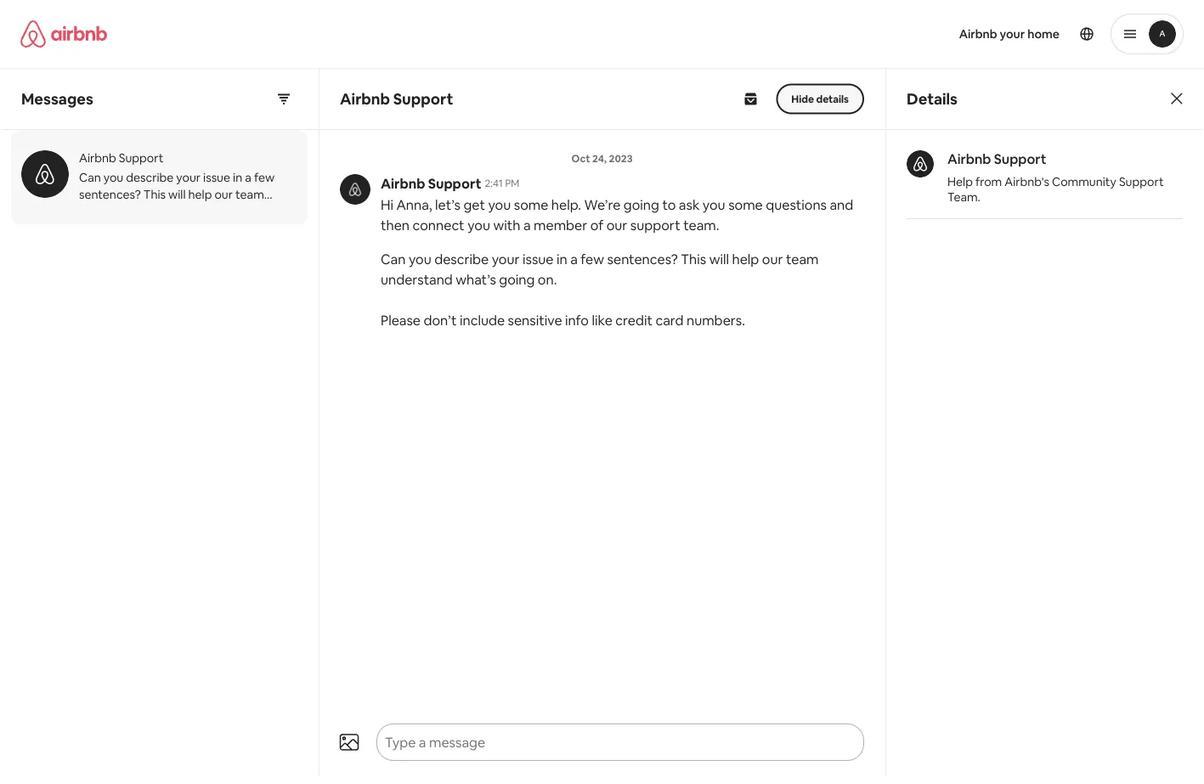 Task type: describe. For each thing, give the bounding box(es) containing it.
you down get
[[468, 216, 491, 234]]

airbnb for airbnb support 2:41 pm hi anna, let's get you some help. we're going to ask you some questions and then connect you with a member of our support team.
[[381, 175, 425, 192]]

sensitive inside the airbnb support can you describe your issue in a few sentences? this will help our team understand what's going on.   please don't include sensitive info like credit card numbers.
[[153, 221, 200, 236]]

then
[[381, 216, 410, 234]]

can inside the airbnb support can you describe your issue in a few sentences? this will help our team understand what's going on.   please don't include sensitive info like credit card numbers.
[[79, 170, 101, 185]]

in inside can you describe your issue in a few sentences? this will help our team understand what's going on.
[[557, 250, 568, 268]]

end of inbox data group
[[1, 224, 318, 228]]

and
[[830, 196, 854, 213]]

include inside the airbnb support can you describe your issue in a few sentences? this will help our team understand what's going on.   please don't include sensitive info like credit card numbers.
[[111, 221, 150, 236]]

support for airbnb support help from airbnb's community support team.
[[995, 150, 1047, 167]]

1 horizontal spatial info
[[565, 312, 589, 329]]

profile element
[[623, 0, 1184, 68]]

1 horizontal spatial card
[[656, 312, 684, 329]]

airbnb for airbnb support help from airbnb's community support team.
[[948, 150, 992, 167]]

support for airbnb support can you describe your issue in a few sentences? this will help our team understand what's going on.   please don't include sensitive info like credit card numbers.
[[119, 150, 164, 166]]

hide details
[[792, 92, 849, 105]]

to
[[663, 196, 676, 213]]

numbers. inside the airbnb support can you describe your issue in a few sentences? this will help our team understand what's going on.   please don't include sensitive info like credit card numbers.
[[106, 238, 158, 253]]

you inside the airbnb support can you describe your issue in a few sentences? this will help our team understand what's going on.   please don't include sensitive info like credit card numbers.
[[104, 170, 123, 185]]

a inside airbnb support 2:41 pm hi anna, let's get you some help. we're going to ask you some questions and then connect you with a member of our support team.
[[524, 216, 531, 234]]

1 some from the left
[[514, 196, 549, 213]]

airbnb's
[[1005, 174, 1050, 190]]

details
[[907, 89, 958, 109]]

messaging page main contents element
[[0, 68, 1205, 778]]

please inside the airbnb support can you describe your issue in a few sentences? this will help our team understand what's going on.   please don't include sensitive info like credit card numbers.
[[236, 204, 271, 219]]

airbnb support can you describe your issue in a few sentences? this will help our team understand what's going on.   please don't include sensitive info like credit card numbers.
[[79, 150, 280, 253]]

help
[[948, 174, 973, 190]]

describe inside can you describe your issue in a few sentences? this will help our team understand what's going on.
[[435, 250, 489, 268]]

get
[[464, 196, 485, 213]]

a inside the airbnb support can you describe your issue in a few sentences? this will help our team understand what's going on.   please don't include sensitive info like credit card numbers.
[[245, 170, 252, 185]]

help inside can you describe your issue in a few sentences? this will help our team understand what's going on.
[[732, 250, 759, 268]]

issue inside the airbnb support can you describe your issue in a few sentences? this will help our team understand what's going on.   please don't include sensitive info like credit card numbers.
[[203, 170, 230, 185]]

support for airbnb support
[[393, 89, 453, 109]]

you up team.
[[703, 196, 726, 213]]

messages
[[21, 89, 93, 109]]

2 some from the left
[[729, 196, 763, 213]]

connect
[[413, 216, 465, 234]]

airbnb support
[[340, 89, 453, 109]]

understand inside can you describe your issue in a few sentences? this will help our team understand what's going on.
[[381, 271, 453, 288]]

oct 24, 2023
[[572, 152, 633, 165]]

airbnb for airbnb support can you describe your issue in a few sentences? this will help our team understand what's going on.   please don't include sensitive info like credit card numbers.
[[79, 150, 116, 166]]

you up with
[[488, 196, 511, 213]]

1 vertical spatial include
[[460, 312, 505, 329]]

airbnb your home link
[[949, 16, 1070, 52]]

this inside the airbnb support can you describe your issue in a few sentences? this will help our team understand what's going on.   please don't include sensitive info like credit card numbers.
[[144, 187, 166, 202]]

airbnb support 2:41 pm hi anna, let's get you some help. we're going to ask you some questions and then connect you with a member of our support team.
[[381, 175, 854, 234]]

don't inside the airbnb support can you describe your issue in a few sentences? this will help our team understand what's going on.   please don't include sensitive info like credit card numbers.
[[79, 221, 108, 236]]

2023
[[609, 152, 633, 165]]

what's inside the airbnb support can you describe your issue in a few sentences? this will help our team understand what's going on.   please don't include sensitive info like credit card numbers.
[[145, 204, 180, 219]]

going inside airbnb support 2:41 pm hi anna, let's get you some help. we're going to ask you some questions and then connect you with a member of our support team.
[[624, 196, 660, 213]]

ask
[[679, 196, 700, 213]]

airbnb for airbnb your home
[[960, 26, 998, 42]]

1 horizontal spatial please
[[381, 312, 421, 329]]

will inside can you describe your issue in a few sentences? this will help our team understand what's going on.
[[710, 250, 729, 268]]

your inside 'airbnb your home' link
[[1000, 26, 1026, 42]]

member
[[534, 216, 588, 234]]



Task type: locate. For each thing, give the bounding box(es) containing it.
airbnb up the help
[[948, 150, 992, 167]]

2 horizontal spatial your
[[1000, 26, 1026, 42]]

sentences? inside the airbnb support can you describe your issue in a few sentences? this will help our team understand what's going on.   please don't include sensitive info like credit card numbers.
[[79, 187, 141, 202]]

hi
[[381, 196, 394, 213]]

understand down then at the top
[[381, 271, 453, 288]]

of
[[591, 216, 604, 234]]

card inside the airbnb support can you describe your issue in a few sentences? this will help our team understand what's going on.   please don't include sensitive info like credit card numbers.
[[79, 238, 104, 253]]

team.
[[948, 190, 981, 205]]

0 vertical spatial please
[[236, 204, 271, 219]]

a
[[245, 170, 252, 185], [524, 216, 531, 234], [571, 250, 578, 268]]

what's up the end of inbox data group on the top left of the page
[[145, 204, 180, 219]]

going
[[624, 196, 660, 213], [183, 204, 214, 219], [499, 271, 535, 288]]

2 horizontal spatial going
[[624, 196, 660, 213]]

understand up the end of inbox data group on the top left of the page
[[79, 204, 142, 219]]

can up the end of inbox data group on the top left of the page
[[79, 170, 101, 185]]

will
[[168, 187, 186, 202], [710, 250, 729, 268]]

2 vertical spatial your
[[492, 250, 520, 268]]

1 horizontal spatial some
[[729, 196, 763, 213]]

1 horizontal spatial credit
[[616, 312, 653, 329]]

1 horizontal spatial a
[[524, 216, 531, 234]]

0 horizontal spatial in
[[233, 170, 242, 185]]

airbnb your home
[[960, 26, 1060, 42]]

0 vertical spatial team
[[236, 187, 264, 202]]

details
[[817, 92, 849, 105]]

hide details button
[[777, 84, 865, 114]]

can you describe your issue in a few sentences? this will help our team understand what's going on.
[[381, 250, 819, 288]]

on.
[[217, 204, 233, 219], [538, 271, 557, 288]]

0 horizontal spatial can
[[79, 170, 101, 185]]

will inside the airbnb support can you describe your issue in a few sentences? this will help our team understand what's going on.   please don't include sensitive info like credit card numbers.
[[168, 187, 186, 202]]

from
[[976, 174, 1003, 190]]

airbnb for airbnb support
[[340, 89, 390, 109]]

message from airbnb support image
[[340, 174, 371, 205]]

describe
[[126, 170, 174, 185], [435, 250, 489, 268]]

we're
[[585, 196, 621, 213]]

let's
[[435, 196, 461, 213]]

our down the questions
[[762, 250, 783, 268]]

home
[[1028, 26, 1060, 42]]

0 horizontal spatial include
[[111, 221, 150, 236]]

this
[[144, 187, 166, 202], [681, 250, 707, 268]]

1 vertical spatial sensitive
[[508, 312, 562, 329]]

0 horizontal spatial issue
[[203, 170, 230, 185]]

0 horizontal spatial sensitive
[[153, 221, 200, 236]]

airbnb up anna,
[[381, 175, 425, 192]]

2 vertical spatial our
[[762, 250, 783, 268]]

your up the end of inbox data group on the top left of the page
[[176, 170, 201, 185]]

community
[[1053, 174, 1117, 190]]

your
[[1000, 26, 1026, 42], [176, 170, 201, 185], [492, 250, 520, 268]]

Type a message text field
[[378, 726, 832, 760]]

some left the questions
[[729, 196, 763, 213]]

few inside can you describe your issue in a few sentences? this will help our team understand what's going on.
[[581, 250, 605, 268]]

team inside can you describe your issue in a few sentences? this will help our team understand what's going on.
[[786, 250, 819, 268]]

describe inside the airbnb support can you describe your issue in a few sentences? this will help our team understand what's going on.   please don't include sensitive info like credit card numbers.
[[126, 170, 174, 185]]

what's down with
[[456, 271, 496, 288]]

going down with
[[499, 271, 535, 288]]

24,
[[593, 152, 607, 165]]

airbnb inside airbnb support 2:41 pm hi anna, let's get you some help. we're going to ask you some questions and then connect you with a member of our support team.
[[381, 175, 425, 192]]

issue up the end of inbox data group on the top left of the page
[[203, 170, 230, 185]]

support inside airbnb support 2:41 pm hi anna, let's get you some help. we're going to ask you some questions and then connect you with a member of our support team.
[[428, 175, 482, 192]]

0 horizontal spatial please
[[236, 204, 271, 219]]

1 vertical spatial can
[[381, 250, 406, 268]]

0 vertical spatial describe
[[126, 170, 174, 185]]

0 vertical spatial like
[[226, 221, 244, 236]]

0 horizontal spatial card
[[79, 238, 104, 253]]

0 horizontal spatial some
[[514, 196, 549, 213]]

1 vertical spatial will
[[710, 250, 729, 268]]

0 vertical spatial understand
[[79, 204, 142, 219]]

0 vertical spatial can
[[79, 170, 101, 185]]

team.
[[684, 216, 720, 234]]

1 horizontal spatial sentences?
[[608, 250, 678, 268]]

airbnb inside the airbnb support can you describe your issue in a few sentences? this will help our team understand what's going on.   please don't include sensitive info like credit card numbers.
[[79, 150, 116, 166]]

sentences?
[[79, 187, 141, 202], [608, 250, 678, 268]]

on. inside the airbnb support can you describe your issue in a few sentences? this will help our team understand what's going on.   please don't include sensitive info like credit card numbers.
[[217, 204, 233, 219]]

sentences? up the end of inbox data group on the top left of the page
[[79, 187, 141, 202]]

your left home at the top right
[[1000, 26, 1026, 42]]

0 horizontal spatial team
[[236, 187, 264, 202]]

oct
[[572, 152, 590, 165]]

1 horizontal spatial what's
[[456, 271, 496, 288]]

0 horizontal spatial understand
[[79, 204, 142, 219]]

our inside the airbnb support can you describe your issue in a few sentences? this will help our team understand what's going on.   please don't include sensitive info like credit card numbers.
[[215, 187, 233, 202]]

support for airbnb support 2:41 pm hi anna, let's get you some help. we're going to ask you some questions and then connect you with a member of our support team.
[[428, 175, 482, 192]]

card
[[79, 238, 104, 253], [656, 312, 684, 329]]

0 horizontal spatial your
[[176, 170, 201, 185]]

1 vertical spatial please
[[381, 312, 421, 329]]

describe down connect
[[435, 250, 489, 268]]

support inside the airbnb support can you describe your issue in a few sentences? this will help our team understand what's going on.   please don't include sensitive info like credit card numbers.
[[119, 150, 164, 166]]

questions
[[766, 196, 827, 213]]

hide
[[792, 92, 814, 105]]

0 vertical spatial a
[[245, 170, 252, 185]]

our inside airbnb support 2:41 pm hi anna, let's get you some help. we're going to ask you some questions and then connect you with a member of our support team.
[[607, 216, 628, 234]]

0 vertical spatial help
[[188, 187, 212, 202]]

filter conversations. current filter: all conversations image
[[277, 92, 291, 106]]

your inside the airbnb support can you describe your issue in a few sentences? this will help our team understand what's going on.   please don't include sensitive info like credit card numbers.
[[176, 170, 201, 185]]

1 vertical spatial your
[[176, 170, 201, 185]]

1 horizontal spatial numbers.
[[687, 312, 746, 329]]

1 horizontal spatial our
[[607, 216, 628, 234]]

airbnb support image
[[907, 150, 934, 178]]

our inside can you describe your issue in a few sentences? this will help our team understand what's going on.
[[762, 250, 783, 268]]

team inside the airbnb support can you describe your issue in a few sentences? this will help our team understand what's going on.   please don't include sensitive info like credit card numbers.
[[236, 187, 264, 202]]

1 horizontal spatial can
[[381, 250, 406, 268]]

this inside can you describe your issue in a few sentences? this will help our team understand what's going on.
[[681, 250, 707, 268]]

1 vertical spatial sentences?
[[608, 250, 678, 268]]

1 vertical spatial what's
[[456, 271, 496, 288]]

0 horizontal spatial info
[[203, 221, 224, 236]]

1 vertical spatial numbers.
[[687, 312, 746, 329]]

0 horizontal spatial sentences?
[[79, 187, 141, 202]]

0 vertical spatial issue
[[203, 170, 230, 185]]

you
[[104, 170, 123, 185], [488, 196, 511, 213], [703, 196, 726, 213], [468, 216, 491, 234], [409, 250, 432, 268]]

airbnb support sent hi anna, let's get you some help. we're going to ask you some questions and then connect you with a member of our support team.. sent oct 24, 2023, 2:41 pm group
[[321, 132, 883, 236]]

this down team.
[[681, 250, 707, 268]]

on. inside can you describe your issue in a few sentences? this will help our team understand what's going on.
[[538, 271, 557, 288]]

you inside can you describe your issue in a few sentences? this will help our team understand what's going on.
[[409, 250, 432, 268]]

1 horizontal spatial on.
[[538, 271, 557, 288]]

include
[[111, 221, 150, 236], [460, 312, 505, 329]]

airbnb
[[960, 26, 998, 42], [340, 89, 390, 109], [948, 150, 992, 167], [79, 150, 116, 166], [381, 175, 425, 192]]

list of conversations group
[[1, 130, 318, 253]]

help.
[[552, 196, 582, 213]]

0 vertical spatial will
[[168, 187, 186, 202]]

support
[[393, 89, 453, 109], [995, 150, 1047, 167], [119, 150, 164, 166], [1120, 174, 1164, 190], [428, 175, 482, 192]]

0 vertical spatial your
[[1000, 26, 1026, 42]]

team
[[236, 187, 264, 202], [786, 250, 819, 268]]

our up the end of inbox data group on the top left of the page
[[215, 187, 233, 202]]

help
[[188, 187, 212, 202], [732, 250, 759, 268]]

your down with
[[492, 250, 520, 268]]

1 vertical spatial help
[[732, 250, 759, 268]]

0 vertical spatial don't
[[79, 221, 108, 236]]

0 horizontal spatial will
[[168, 187, 186, 202]]

what's inside can you describe your issue in a few sentences? this will help our team understand what's going on.
[[456, 271, 496, 288]]

like
[[226, 221, 244, 236], [592, 312, 613, 329]]

0 vertical spatial in
[[233, 170, 242, 185]]

going inside can you describe your issue in a few sentences? this will help our team understand what's going on.
[[499, 271, 535, 288]]

0 vertical spatial this
[[144, 187, 166, 202]]

can down then at the top
[[381, 250, 406, 268]]

0 horizontal spatial what's
[[145, 204, 180, 219]]

in inside the airbnb support can you describe your issue in a few sentences? this will help our team understand what's going on.   please don't include sensitive info like credit card numbers.
[[233, 170, 242, 185]]

1 vertical spatial our
[[607, 216, 628, 234]]

issue inside can you describe your issue in a few sentences? this will help our team understand what's going on.
[[523, 250, 554, 268]]

1 horizontal spatial help
[[732, 250, 759, 268]]

1 horizontal spatial understand
[[381, 271, 453, 288]]

1 vertical spatial don't
[[424, 312, 457, 329]]

going up support at top right
[[624, 196, 660, 213]]

1 horizontal spatial don't
[[424, 312, 457, 329]]

1 horizontal spatial few
[[581, 250, 605, 268]]

your inside can you describe your issue in a few sentences? this will help our team understand what's going on.
[[492, 250, 520, 268]]

1 vertical spatial describe
[[435, 250, 489, 268]]

0 horizontal spatial a
[[245, 170, 252, 185]]

1 horizontal spatial include
[[460, 312, 505, 329]]

issue down member
[[523, 250, 554, 268]]

few inside the airbnb support can you describe your issue in a few sentences? this will help our team understand what's going on.   please don't include sensitive info like credit card numbers.
[[254, 170, 275, 185]]

don't
[[79, 221, 108, 236], [424, 312, 457, 329]]

airbnb inside the airbnb support help from airbnb's community support team.
[[948, 150, 992, 167]]

1 vertical spatial card
[[656, 312, 684, 329]]

issue
[[203, 170, 230, 185], [523, 250, 554, 268]]

0 horizontal spatial help
[[188, 187, 212, 202]]

airbnb right filter conversations. current filter: all conversations icon
[[340, 89, 390, 109]]

what's
[[145, 204, 180, 219], [456, 271, 496, 288]]

0 vertical spatial sentences?
[[79, 187, 141, 202]]

1 horizontal spatial describe
[[435, 250, 489, 268]]

airbnb down messages
[[79, 150, 116, 166]]

airbnb support image
[[907, 150, 934, 178]]

1 vertical spatial in
[[557, 250, 568, 268]]

0 horizontal spatial going
[[183, 204, 214, 219]]

credit
[[247, 221, 280, 236], [616, 312, 653, 329]]

a inside can you describe your issue in a few sentences? this will help our team understand what's going on.
[[571, 250, 578, 268]]

understand
[[79, 204, 142, 219], [381, 271, 453, 288]]

can
[[79, 170, 101, 185], [381, 250, 406, 268]]

this up the end of inbox data group on the top left of the page
[[144, 187, 166, 202]]

describe up the end of inbox data group on the top left of the page
[[126, 170, 174, 185]]

0 vertical spatial include
[[111, 221, 150, 236]]

0 vertical spatial sensitive
[[153, 221, 200, 236]]

2 horizontal spatial our
[[762, 250, 783, 268]]

0 horizontal spatial don't
[[79, 221, 108, 236]]

0 vertical spatial credit
[[247, 221, 280, 236]]

0 vertical spatial our
[[215, 187, 233, 202]]

will up the end of inbox data group on the top left of the page
[[168, 187, 186, 202]]

1 vertical spatial team
[[786, 250, 819, 268]]

going up the end of inbox data group on the top left of the page
[[183, 204, 214, 219]]

0 horizontal spatial this
[[144, 187, 166, 202]]

will down team.
[[710, 250, 729, 268]]

our right of
[[607, 216, 628, 234]]

you up the end of inbox data group on the top left of the page
[[104, 170, 123, 185]]

sensitive
[[153, 221, 200, 236], [508, 312, 562, 329]]

2 vertical spatial a
[[571, 250, 578, 268]]

please
[[236, 204, 271, 219], [381, 312, 421, 329]]

few
[[254, 170, 275, 185], [581, 250, 605, 268]]

numbers.
[[106, 238, 158, 253], [687, 312, 746, 329]]

sentences? inside can you describe your issue in a few sentences? this will help our team understand what's going on.
[[608, 250, 678, 268]]

on. up the end of inbox data group on the top left of the page
[[217, 204, 233, 219]]

1 vertical spatial info
[[565, 312, 589, 329]]

1 horizontal spatial sensitive
[[508, 312, 562, 329]]

with
[[493, 216, 521, 234]]

0 vertical spatial numbers.
[[106, 238, 158, 253]]

some
[[514, 196, 549, 213], [729, 196, 763, 213]]

on. up please don't include sensitive info like credit card numbers. in the top of the page
[[538, 271, 557, 288]]

0 horizontal spatial few
[[254, 170, 275, 185]]

info inside the airbnb support can you describe your issue in a few sentences? this will help our team understand what's going on.   please don't include sensitive info like credit card numbers.
[[203, 221, 224, 236]]

0 horizontal spatial our
[[215, 187, 233, 202]]

you down connect
[[409, 250, 432, 268]]

airbnb support help from airbnb's community support team.
[[948, 150, 1164, 205]]

0 vertical spatial what's
[[145, 204, 180, 219]]

info
[[203, 221, 224, 236], [565, 312, 589, 329]]

0 horizontal spatial credit
[[247, 221, 280, 236]]

understand inside the airbnb support can you describe your issue in a few sentences? this will help our team understand what's going on.   please don't include sensitive info like credit card numbers.
[[79, 204, 142, 219]]

please don't include sensitive info like credit card numbers.
[[381, 312, 746, 329]]

credit inside the airbnb support can you describe your issue in a few sentences? this will help our team understand what's going on.   please don't include sensitive info like credit card numbers.
[[247, 221, 280, 236]]

1 vertical spatial on.
[[538, 271, 557, 288]]

help inside the airbnb support can you describe your issue in a few sentences? this will help our team understand what's going on.   please don't include sensitive info like credit card numbers.
[[188, 187, 212, 202]]

support
[[631, 216, 681, 234]]

0 horizontal spatial describe
[[126, 170, 174, 185]]

1 vertical spatial understand
[[381, 271, 453, 288]]

airbnb inside 'airbnb your home' link
[[960, 26, 998, 42]]

some down the pm
[[514, 196, 549, 213]]

2:41
[[485, 177, 503, 190]]

message from airbnb support image
[[340, 174, 371, 205]]

1 horizontal spatial team
[[786, 250, 819, 268]]

can inside can you describe your issue in a few sentences? this will help our team understand what's going on.
[[381, 250, 406, 268]]

like inside the airbnb support can you describe your issue in a few sentences? this will help our team understand what's going on.   please don't include sensitive info like credit card numbers.
[[226, 221, 244, 236]]

airbnb left home at the top right
[[960, 26, 998, 42]]

0 vertical spatial info
[[203, 221, 224, 236]]

going inside the airbnb support can you describe your issue in a few sentences? this will help our team understand what's going on.   please don't include sensitive info like credit card numbers.
[[183, 204, 214, 219]]

pm
[[505, 177, 520, 190]]

0 vertical spatial few
[[254, 170, 275, 185]]

0 horizontal spatial numbers.
[[106, 238, 158, 253]]

anna,
[[397, 196, 432, 213]]

1 vertical spatial a
[[524, 216, 531, 234]]

our
[[215, 187, 233, 202], [607, 216, 628, 234], [762, 250, 783, 268]]

1 horizontal spatial this
[[681, 250, 707, 268]]

1 vertical spatial credit
[[616, 312, 653, 329]]

1 horizontal spatial in
[[557, 250, 568, 268]]

1 horizontal spatial issue
[[523, 250, 554, 268]]

in
[[233, 170, 242, 185], [557, 250, 568, 268]]

1 horizontal spatial your
[[492, 250, 520, 268]]

1 vertical spatial issue
[[523, 250, 554, 268]]

sentences? down support at top right
[[608, 250, 678, 268]]

1 horizontal spatial going
[[499, 271, 535, 288]]

1 horizontal spatial like
[[592, 312, 613, 329]]



Task type: vqa. For each thing, say whether or not it's contained in the screenshot.
monthly before taxes
no



